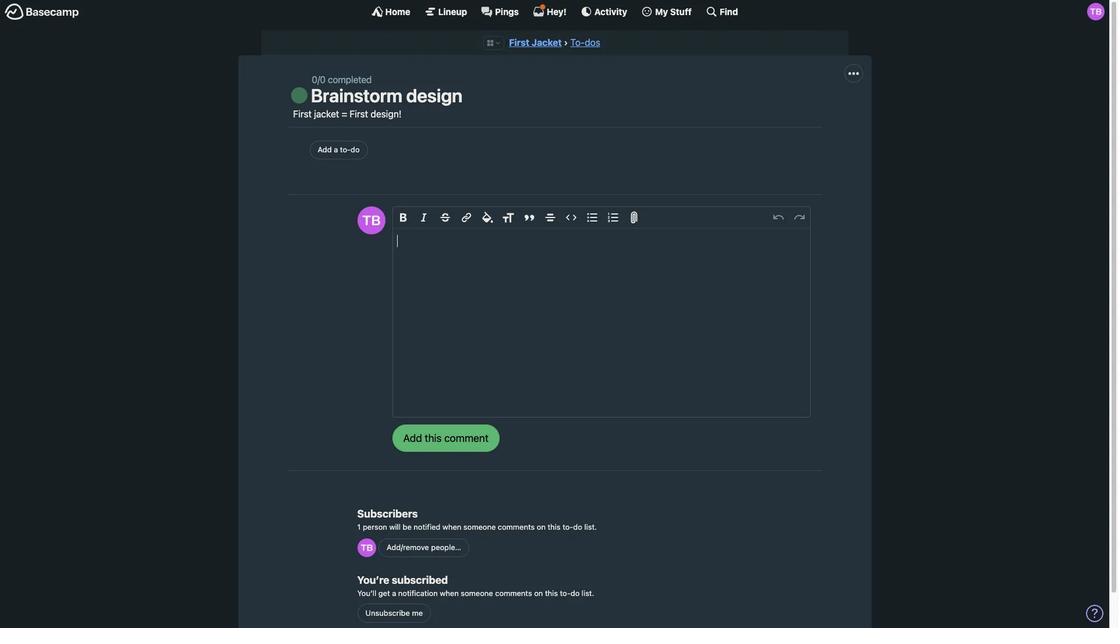 Task type: vqa. For each thing, say whether or not it's contained in the screenshot.
the leftmost who
no



Task type: locate. For each thing, give the bounding box(es) containing it.
first left jacket at the top of page
[[509, 37, 529, 48]]

home link
[[371, 6, 410, 17]]

you're
[[357, 575, 389, 587]]

jacket
[[314, 109, 339, 119]]

0 vertical spatial comments
[[498, 523, 535, 532]]

0 horizontal spatial first
[[293, 109, 312, 119]]

someone
[[463, 523, 496, 532], [461, 589, 493, 598]]

when right notification
[[440, 589, 459, 598]]

this
[[548, 523, 561, 532], [545, 589, 558, 598]]

someone for subscribers
[[463, 523, 496, 532]]

0 vertical spatial tyler black image
[[1087, 3, 1105, 20]]

None submit
[[392, 425, 500, 452]]

tyler black image
[[357, 207, 385, 235]]

1 vertical spatial list.
[[582, 589, 594, 598]]

1 vertical spatial on
[[534, 589, 543, 598]]

subscribed
[[392, 575, 448, 587]]

this inside subscribers 1 person will be notified when someone comments on this to-do list.
[[548, 523, 561, 532]]

0 vertical spatial a
[[334, 145, 338, 154]]

0 vertical spatial someone
[[463, 523, 496, 532]]

subscribers 1 person will be notified when someone comments on this to-do list.
[[357, 508, 597, 532]]

you're subscribed you'll get a notification when someone comments on this to-do list.
[[357, 575, 594, 598]]

when inside you're subscribed you'll get a notification when someone comments on this to-do list.
[[440, 589, 459, 598]]

when for you're
[[440, 589, 459, 598]]

› to-dos
[[564, 37, 600, 48]]

someone inside subscribers 1 person will be notified when someone comments on this to-do list.
[[463, 523, 496, 532]]

1 horizontal spatial a
[[392, 589, 396, 598]]

notification
[[398, 589, 438, 598]]

1 vertical spatial do
[[573, 523, 582, 532]]

1 vertical spatial a
[[392, 589, 396, 598]]

this for you're
[[545, 589, 558, 598]]

=
[[342, 109, 347, 119]]

will
[[389, 523, 401, 532]]

on inside you're subscribed you'll get a notification when someone comments on this to-do list.
[[534, 589, 543, 598]]

2 horizontal spatial first
[[509, 37, 529, 48]]

1 vertical spatial tyler black image
[[357, 539, 376, 558]]

list. inside you're subscribed you'll get a notification when someone comments on this to-do list.
[[582, 589, 594, 598]]

a
[[334, 145, 338, 154], [392, 589, 396, 598]]

do for 1
[[573, 523, 582, 532]]

comments inside you're subscribed you'll get a notification when someone comments on this to-do list.
[[495, 589, 532, 598]]

on for you're
[[534, 589, 543, 598]]

on
[[537, 523, 546, 532], [534, 589, 543, 598]]

comments inside subscribers 1 person will be notified when someone comments on this to-do list.
[[498, 523, 535, 532]]

comments for you're
[[495, 589, 532, 598]]

brainstorm
[[311, 85, 402, 107]]

add
[[318, 145, 332, 154]]

0 vertical spatial this
[[548, 523, 561, 532]]

lineup
[[438, 6, 467, 17]]

main element
[[0, 0, 1109, 23]]

comments
[[498, 523, 535, 532], [495, 589, 532, 598]]

when
[[443, 523, 461, 532], [440, 589, 459, 598]]

add a to-do button
[[310, 141, 368, 160]]

design
[[406, 85, 462, 107]]

this inside you're subscribed you'll get a notification when someone comments on this to-do list.
[[545, 589, 558, 598]]

comments for subscribers
[[498, 523, 535, 532]]

0 horizontal spatial a
[[334, 145, 338, 154]]

2 vertical spatial to-
[[560, 589, 571, 598]]

someone down people…
[[461, 589, 493, 598]]

2 vertical spatial do
[[571, 589, 580, 598]]

0/0
[[312, 75, 326, 85]]

when up people…
[[443, 523, 461, 532]]

1 vertical spatial this
[[545, 589, 558, 598]]

do inside subscribers 1 person will be notified when someone comments on this to-do list.
[[573, 523, 582, 532]]

1 horizontal spatial tyler black image
[[1087, 3, 1105, 20]]

0 vertical spatial to-
[[340, 145, 351, 154]]

1 vertical spatial comments
[[495, 589, 532, 598]]

1 vertical spatial someone
[[461, 589, 493, 598]]

first jacket = first design!
[[293, 109, 402, 119]]

list.
[[584, 523, 597, 532], [582, 589, 594, 598]]

first left jacket
[[293, 109, 312, 119]]

design!
[[371, 109, 402, 119]]

to- inside button
[[340, 145, 351, 154]]

1 vertical spatial to-
[[563, 523, 573, 532]]

to- inside subscribers 1 person will be notified when someone comments on this to-do list.
[[563, 523, 573, 532]]

to-
[[570, 37, 585, 48]]

find
[[720, 6, 738, 17]]

someone inside you're subscribed you'll get a notification when someone comments on this to-do list.
[[461, 589, 493, 598]]

on for subscribers
[[537, 523, 546, 532]]

when inside subscribers 1 person will be notified when someone comments on this to-do list.
[[443, 523, 461, 532]]

a right get
[[392, 589, 396, 598]]

0 vertical spatial do
[[351, 145, 360, 154]]

someone right notified
[[463, 523, 496, 532]]

1 vertical spatial when
[[440, 589, 459, 598]]

list. inside subscribers 1 person will be notified when someone comments on this to-do list.
[[584, 523, 597, 532]]

0 vertical spatial when
[[443, 523, 461, 532]]

to- inside you're subscribed you'll get a notification when someone comments on this to-do list.
[[560, 589, 571, 598]]

first right =
[[350, 109, 368, 119]]

a inside button
[[334, 145, 338, 154]]

get
[[378, 589, 390, 598]]

do inside you're subscribed you'll get a notification when someone comments on this to-do list.
[[571, 589, 580, 598]]

on inside subscribers 1 person will be notified when someone comments on this to-do list.
[[537, 523, 546, 532]]

list. for you're
[[582, 589, 594, 598]]

unsubscribe me button
[[357, 605, 431, 624]]

0 vertical spatial on
[[537, 523, 546, 532]]

a right 'add'
[[334, 145, 338, 154]]

to-
[[340, 145, 351, 154], [563, 523, 573, 532], [560, 589, 571, 598]]

first for first jacket = first design!
[[293, 109, 312, 119]]

tyler black image
[[1087, 3, 1105, 20], [357, 539, 376, 558]]

0 vertical spatial list.
[[584, 523, 597, 532]]

add/remove people… link
[[379, 539, 469, 558]]

do
[[351, 145, 360, 154], [573, 523, 582, 532], [571, 589, 580, 598]]

someone for you're
[[461, 589, 493, 598]]

people…
[[431, 544, 461, 553]]

first
[[509, 37, 529, 48], [293, 109, 312, 119], [350, 109, 368, 119]]

0/0 completed link
[[312, 75, 372, 85]]



Task type: describe. For each thing, give the bounding box(es) containing it.
1 horizontal spatial first
[[350, 109, 368, 119]]

dos
[[585, 37, 600, 48]]

switch accounts image
[[5, 3, 79, 21]]

Type your comment here… text field
[[393, 229, 810, 418]]

0 horizontal spatial tyler black image
[[357, 539, 376, 558]]

hey! button
[[533, 4, 566, 17]]

lineup link
[[424, 6, 467, 17]]

tyler black image inside the main element
[[1087, 3, 1105, 20]]

me
[[412, 609, 423, 618]]

this for subscribers
[[548, 523, 561, 532]]

list. for subscribers
[[584, 523, 597, 532]]

notified
[[414, 523, 440, 532]]

do inside button
[[351, 145, 360, 154]]

you'll
[[357, 589, 376, 598]]

person
[[363, 523, 387, 532]]

add/remove people…
[[387, 544, 461, 553]]

first jacket link
[[509, 37, 562, 48]]

brainstorm design
[[311, 85, 462, 107]]

to- for subscribed
[[560, 589, 571, 598]]

0/0 completed
[[312, 75, 372, 85]]

do for subscribed
[[571, 589, 580, 598]]

stuff
[[670, 6, 692, 17]]

my stuff
[[655, 6, 692, 17]]

activity link
[[580, 6, 627, 17]]

my stuff button
[[641, 6, 692, 17]]

hey!
[[547, 6, 566, 17]]

pings
[[495, 6, 519, 17]]

activity
[[594, 6, 627, 17]]

to-dos link
[[570, 37, 600, 48]]

first jacket
[[509, 37, 562, 48]]

add a to-do
[[318, 145, 360, 154]]

completed
[[328, 75, 372, 85]]

unsubscribe
[[365, 609, 410, 618]]

home
[[385, 6, 410, 17]]

be
[[403, 523, 412, 532]]

subscribers
[[357, 508, 418, 521]]

when for subscribers
[[443, 523, 461, 532]]

first for first jacket
[[509, 37, 529, 48]]

find button
[[706, 6, 738, 17]]

1
[[357, 523, 361, 532]]

brainstorm design link
[[311, 85, 462, 107]]

unsubscribe me
[[365, 609, 423, 618]]

a inside you're subscribed you'll get a notification when someone comments on this to-do list.
[[392, 589, 396, 598]]

pings button
[[481, 6, 519, 17]]

to- for 1
[[563, 523, 573, 532]]

›
[[564, 37, 568, 48]]

jacket
[[532, 37, 562, 48]]

my
[[655, 6, 668, 17]]

add/remove
[[387, 544, 429, 553]]



